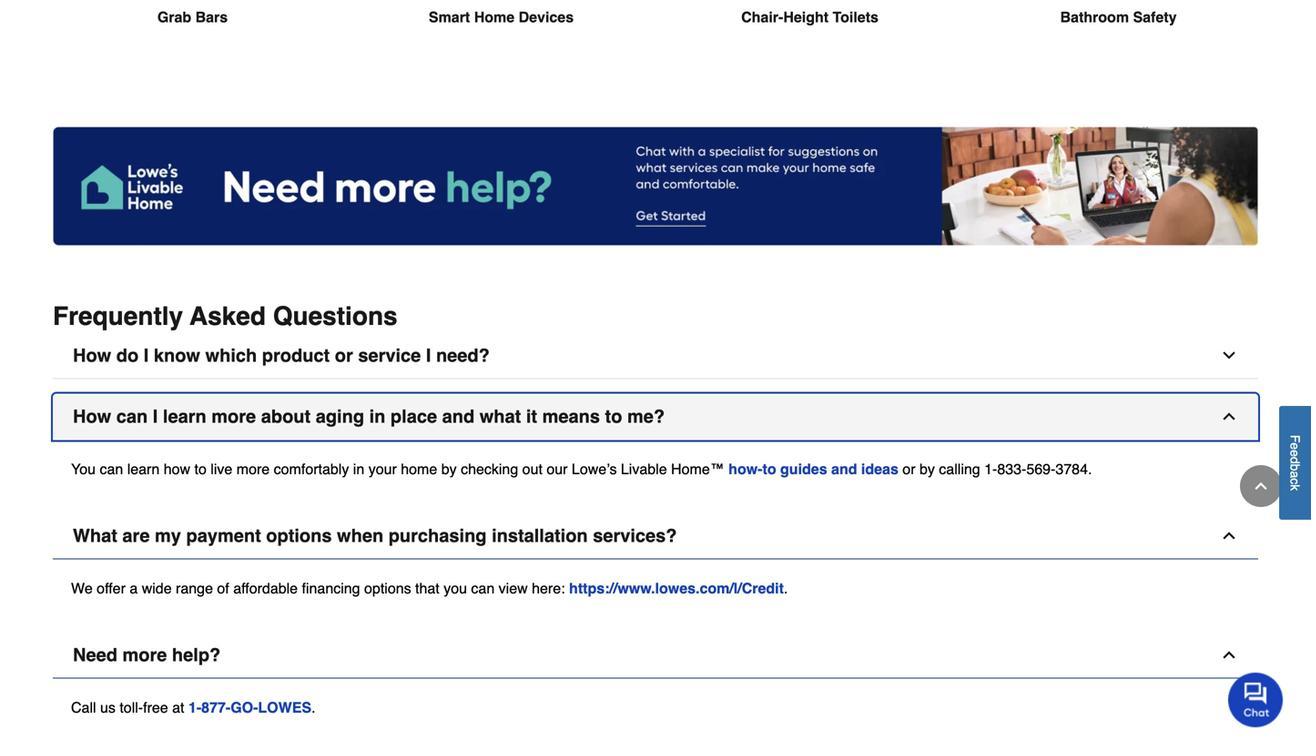 Task type: locate. For each thing, give the bounding box(es) containing it.
0 vertical spatial how
[[73, 345, 111, 366]]

more
[[212, 406, 256, 427], [237, 461, 270, 478], [122, 645, 167, 666]]

1 how from the top
[[73, 345, 111, 366]]

by left calling
[[920, 461, 935, 478]]

0 horizontal spatial learn
[[127, 461, 160, 478]]

0 vertical spatial and
[[442, 406, 475, 427]]

i
[[144, 345, 149, 366], [426, 345, 431, 366], [153, 406, 158, 427]]

0 horizontal spatial i
[[144, 345, 149, 366]]

you can learn how to live more comfortably in your home by checking out our lowe's livable home™ how-to guides and ideas or by calling 1-833-569-3784.
[[71, 461, 1092, 478]]

home
[[474, 9, 515, 25]]

learn up how
[[163, 406, 206, 427]]

call us toll-free at 1-877-go-lowes .
[[71, 699, 316, 716]]

wide
[[142, 580, 172, 597]]

how inside how can i learn more about aging in place and what it means to me? button
[[73, 406, 111, 427]]

to left me?
[[605, 406, 622, 427]]

https://www.lowes.com/l/credit link
[[569, 580, 784, 597]]

i inside how can i learn more about aging in place and what it means to me? button
[[153, 406, 158, 427]]

options left "when"
[[266, 525, 332, 546]]

it
[[526, 406, 537, 427]]

.
[[784, 580, 788, 597], [312, 699, 316, 716]]

f e e d b a c k button
[[1280, 406, 1311, 520]]

and
[[442, 406, 475, 427], [831, 461, 857, 478]]

need more help? button
[[53, 632, 1259, 679]]

0 horizontal spatial and
[[442, 406, 475, 427]]

home™
[[671, 461, 725, 478]]

can right you
[[471, 580, 495, 597]]

i right do
[[144, 345, 149, 366]]

we offer a wide range of affordable financing options that you can view here: https://www.lowes.com/l/credit .
[[71, 580, 788, 597]]

0 vertical spatial a
[[1288, 471, 1303, 478]]

d
[[1288, 457, 1303, 464]]

how can i learn more about aging in place and what it means to me?
[[73, 406, 665, 427]]

2 horizontal spatial i
[[426, 345, 431, 366]]

chevron up image for services?
[[1220, 527, 1239, 545]]

home
[[401, 461, 437, 478]]

chevron up image inside what are my payment options when purchasing installation services? button
[[1220, 527, 1239, 545]]

to left the guides
[[763, 461, 776, 478]]

e up d
[[1288, 443, 1303, 450]]

1- right at
[[188, 699, 201, 716]]

2 how from the top
[[73, 406, 111, 427]]

how left do
[[73, 345, 111, 366]]

0 vertical spatial in
[[369, 406, 386, 427]]

grab bars
[[157, 9, 228, 25]]

0 horizontal spatial a
[[130, 580, 138, 597]]

comfortably
[[274, 461, 349, 478]]

how inside how do i know which product or service i need? button
[[73, 345, 111, 366]]

chat with a specialist for suggestions on what services can make your home safe and comfortable. image
[[53, 126, 1259, 245]]

1-
[[985, 461, 997, 478], [188, 699, 201, 716]]

1 vertical spatial can
[[100, 461, 123, 478]]

view
[[499, 580, 528, 597]]

need more help?
[[73, 645, 221, 666]]

and left what
[[442, 406, 475, 427]]

how-to guides and ideas link
[[729, 461, 899, 478]]

and left ideas
[[831, 461, 857, 478]]

chevron up image inside how can i learn more about aging in place and what it means to me? button
[[1220, 408, 1239, 426]]

you
[[71, 461, 96, 478]]

0 vertical spatial can
[[116, 406, 148, 427]]

purchasing
[[389, 525, 487, 546]]

1 vertical spatial and
[[831, 461, 857, 478]]

guides
[[780, 461, 827, 478]]

i down know
[[153, 406, 158, 427]]

0 horizontal spatial to
[[194, 461, 207, 478]]

options left that
[[364, 580, 411, 597]]

height
[[783, 9, 829, 25]]

a right "offer"
[[130, 580, 138, 597]]

0 horizontal spatial 1-
[[188, 699, 201, 716]]

our
[[547, 461, 568, 478]]

grab bars link
[[53, 0, 332, 72]]

1 horizontal spatial a
[[1288, 471, 1303, 478]]

more right live at the left of page
[[237, 461, 270, 478]]

when
[[337, 525, 384, 546]]

0 horizontal spatial by
[[441, 461, 457, 478]]

grab
[[157, 9, 191, 25]]

to left live at the left of page
[[194, 461, 207, 478]]

1- right calling
[[985, 461, 997, 478]]

1 vertical spatial options
[[364, 580, 411, 597]]

or down questions
[[335, 345, 353, 366]]

0 vertical spatial learn
[[163, 406, 206, 427]]

can down do
[[116, 406, 148, 427]]

0 horizontal spatial options
[[266, 525, 332, 546]]

or
[[335, 345, 353, 366], [903, 461, 916, 478]]

or right ideas
[[903, 461, 916, 478]]

a up k
[[1288, 471, 1303, 478]]

me?
[[627, 406, 665, 427]]

how up the you
[[73, 406, 111, 427]]

how
[[164, 461, 190, 478]]

a
[[1288, 471, 1303, 478], [130, 580, 138, 597]]

frequently
[[53, 302, 183, 331]]

lowes
[[258, 699, 312, 716]]

how
[[73, 345, 111, 366], [73, 406, 111, 427]]

calling
[[939, 461, 980, 478]]

chevron up image
[[1220, 408, 1239, 426], [1220, 527, 1239, 545], [1220, 646, 1239, 664]]

1 horizontal spatial and
[[831, 461, 857, 478]]

3 chevron up image from the top
[[1220, 646, 1239, 664]]

toilets
[[833, 9, 879, 25]]

0 horizontal spatial or
[[335, 345, 353, 366]]

learn
[[163, 406, 206, 427], [127, 461, 160, 478]]

learn left how
[[127, 461, 160, 478]]

0 horizontal spatial in
[[353, 461, 364, 478]]

2 vertical spatial can
[[471, 580, 495, 597]]

1 horizontal spatial by
[[920, 461, 935, 478]]

smart home devices
[[429, 9, 574, 25]]

1 horizontal spatial learn
[[163, 406, 206, 427]]

learn inside button
[[163, 406, 206, 427]]

service
[[358, 345, 421, 366]]

at
[[172, 699, 184, 716]]

chair-height toilets link
[[670, 0, 950, 72]]

to
[[605, 406, 622, 427], [194, 461, 207, 478], [763, 461, 776, 478]]

bathroom
[[1060, 9, 1129, 25]]

in left your
[[353, 461, 364, 478]]

how-
[[729, 461, 763, 478]]

0 vertical spatial or
[[335, 345, 353, 366]]

1 horizontal spatial or
[[903, 461, 916, 478]]

1 vertical spatial a
[[130, 580, 138, 597]]

0 vertical spatial chevron up image
[[1220, 408, 1239, 426]]

by right "home" at the bottom left of the page
[[441, 461, 457, 478]]

smart
[[429, 9, 470, 25]]

e up b
[[1288, 450, 1303, 457]]

0 vertical spatial options
[[266, 525, 332, 546]]

1 horizontal spatial in
[[369, 406, 386, 427]]

asked
[[190, 302, 266, 331]]

2 chevron up image from the top
[[1220, 527, 1239, 545]]

1 vertical spatial how
[[73, 406, 111, 427]]

installation
[[492, 525, 588, 546]]

877-
[[201, 699, 231, 716]]

more right 'need'
[[122, 645, 167, 666]]

2 vertical spatial chevron up image
[[1220, 646, 1239, 664]]

1 vertical spatial .
[[312, 699, 316, 716]]

2 vertical spatial more
[[122, 645, 167, 666]]

in left the place
[[369, 406, 386, 427]]

1 vertical spatial more
[[237, 461, 270, 478]]

a inside button
[[1288, 471, 1303, 478]]

1 vertical spatial in
[[353, 461, 364, 478]]

can inside button
[[116, 406, 148, 427]]

by
[[441, 461, 457, 478], [920, 461, 935, 478]]

1 vertical spatial chevron up image
[[1220, 527, 1239, 545]]

1 horizontal spatial i
[[153, 406, 158, 427]]

0 vertical spatial more
[[212, 406, 256, 427]]

scroll to top element
[[1240, 465, 1282, 507]]

1 vertical spatial learn
[[127, 461, 160, 478]]

1 horizontal spatial options
[[364, 580, 411, 597]]

chair-height toilets
[[741, 9, 879, 25]]

i left need?
[[426, 345, 431, 366]]

2 by from the left
[[920, 461, 935, 478]]

1 chevron up image from the top
[[1220, 408, 1239, 426]]

can right the you
[[100, 461, 123, 478]]

more left the about
[[212, 406, 256, 427]]

1 horizontal spatial 1-
[[985, 461, 997, 478]]

1 horizontal spatial to
[[605, 406, 622, 427]]

in
[[369, 406, 386, 427], [353, 461, 364, 478]]

1-877-go-lowes link
[[188, 699, 312, 716]]

0 vertical spatial .
[[784, 580, 788, 597]]



Task type: vqa. For each thing, say whether or not it's contained in the screenshot.
right 'in'
yes



Task type: describe. For each thing, give the bounding box(es) containing it.
what
[[73, 525, 117, 546]]

f e e d b a c k
[[1288, 435, 1303, 491]]

2 horizontal spatial to
[[763, 461, 776, 478]]

what are my payment options when purchasing installation services? button
[[53, 513, 1259, 560]]

1 vertical spatial 1-
[[188, 699, 201, 716]]

do
[[116, 345, 139, 366]]

833-
[[997, 461, 1027, 478]]

1 horizontal spatial .
[[784, 580, 788, 597]]

need
[[73, 645, 117, 666]]

options inside button
[[266, 525, 332, 546]]

help?
[[172, 645, 221, 666]]

livable
[[621, 461, 667, 478]]

are
[[122, 525, 150, 546]]

chevron up image
[[1252, 477, 1270, 495]]

of
[[217, 580, 229, 597]]

devices
[[519, 9, 574, 25]]

and inside button
[[442, 406, 475, 427]]

bathroom safety
[[1060, 9, 1177, 25]]

about
[[261, 406, 311, 427]]

checking
[[461, 461, 518, 478]]

3784.
[[1056, 461, 1092, 478]]

2 e from the top
[[1288, 450, 1303, 457]]

smart home devices link
[[362, 0, 641, 72]]

what are my payment options when purchasing installation services?
[[73, 525, 677, 546]]

range
[[176, 580, 213, 597]]

i for about
[[153, 406, 158, 427]]

b
[[1288, 464, 1303, 471]]

financing
[[302, 580, 360, 597]]

what
[[480, 406, 521, 427]]

1 by from the left
[[441, 461, 457, 478]]

0 horizontal spatial .
[[312, 699, 316, 716]]

i for product
[[144, 345, 149, 366]]

my
[[155, 525, 181, 546]]

how can i learn more about aging in place and what it means to me? button
[[53, 394, 1259, 440]]

lowe's
[[572, 461, 617, 478]]

us
[[100, 699, 116, 716]]

your
[[369, 461, 397, 478]]

how for how can i learn more about aging in place and what it means to me?
[[73, 406, 111, 427]]

which
[[205, 345, 257, 366]]

affordable
[[233, 580, 298, 597]]

how do i know which product or service i need?
[[73, 345, 490, 366]]

services?
[[593, 525, 677, 546]]

1 vertical spatial or
[[903, 461, 916, 478]]

payment
[[186, 525, 261, 546]]

call
[[71, 699, 96, 716]]

aging
[[316, 406, 364, 427]]

need?
[[436, 345, 490, 366]]

questions
[[273, 302, 398, 331]]

that
[[415, 580, 440, 597]]

can for learn
[[100, 461, 123, 478]]

free
[[143, 699, 168, 716]]

k
[[1288, 485, 1303, 491]]

0 vertical spatial 1-
[[985, 461, 997, 478]]

bathroom safety link
[[979, 0, 1259, 72]]

frequently asked questions
[[53, 302, 398, 331]]

c
[[1288, 478, 1303, 485]]

bars
[[195, 9, 228, 25]]

in inside button
[[369, 406, 386, 427]]

1 e from the top
[[1288, 443, 1303, 450]]

how for how do i know which product or service i need?
[[73, 345, 111, 366]]

569-
[[1027, 461, 1056, 478]]

product
[[262, 345, 330, 366]]

out
[[522, 461, 543, 478]]

chevron down image
[[1220, 346, 1239, 365]]

means
[[542, 406, 600, 427]]

offer
[[97, 580, 126, 597]]

place
[[391, 406, 437, 427]]

https://www.lowes.com/l/credit
[[569, 580, 784, 597]]

can for i
[[116, 406, 148, 427]]

know
[[154, 345, 200, 366]]

go-
[[231, 699, 258, 716]]

chat invite button image
[[1229, 672, 1284, 728]]

ideas
[[861, 461, 899, 478]]

we
[[71, 580, 93, 597]]

chair-
[[741, 9, 783, 25]]

you
[[444, 580, 467, 597]]

how do i know which product or service i need? button
[[53, 333, 1259, 379]]

or inside button
[[335, 345, 353, 366]]

live
[[211, 461, 233, 478]]

chevron up image inside the need more help? button
[[1220, 646, 1239, 664]]

toll-
[[120, 699, 143, 716]]

safety
[[1133, 9, 1177, 25]]

to inside how can i learn more about aging in place and what it means to me? button
[[605, 406, 622, 427]]

here:
[[532, 580, 565, 597]]

chevron up image for place
[[1220, 408, 1239, 426]]



